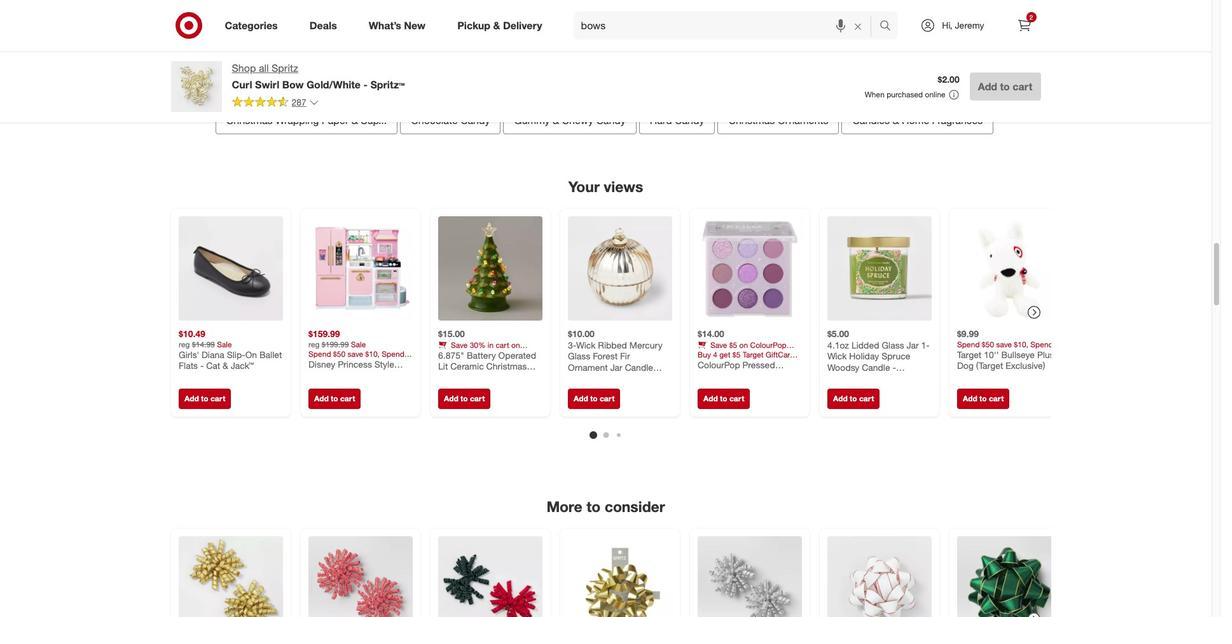 Task type: locate. For each thing, give the bounding box(es) containing it.
add for colourpop pressed powder eyeshadow makeup palette - 0.3oz image
[[703, 393, 718, 403]]

to for 4.1oz lidded glass jar 1-wick holiday spruce woodsy candle - opalhouse™ image
[[850, 393, 857, 403]]

gummy
[[514, 114, 550, 127]]

& inside pickup & delivery link
[[493, 19, 500, 32]]

new
[[404, 19, 426, 32]]

christmas down 287 link
[[226, 114, 273, 127]]

wondershop™
[[438, 383, 493, 394]]

candy
[[461, 114, 490, 127], [596, 114, 626, 127], [675, 114, 705, 127]]

add to cart button for girls' diana slip-on ballet flats - cat & jack™ image at the left
[[178, 388, 231, 409]]

0 horizontal spatial sale
[[217, 339, 232, 349]]

candy right hard
[[675, 114, 705, 127]]

30%
[[470, 340, 485, 349]]

1 horizontal spatial reg
[[308, 339, 319, 349]]

candle inside $10.00 3-wick ribbed mercury glass forest fir ornament jar candle gold 6oz - threshold™
[[625, 361, 653, 372]]

colourpop pressed powder eyeshadow makeup palette - 0.3oz image
[[698, 216, 802, 320]]

$199.99
[[322, 339, 349, 349]]

what's new link
[[358, 11, 442, 39]]

christmas for christmas ornaments
[[729, 114, 775, 127]]

1 horizontal spatial jar
[[907, 339, 919, 350]]

6.875" battery operated lit ceramic christmas tree green - wondershop™ image
[[438, 216, 542, 320]]

when
[[865, 90, 885, 99]]

sale inside the $10.49 reg $14.99 sale girls' diana slip-on ballet flats - cat & jack™
[[217, 339, 232, 349]]

candle for fir
[[625, 361, 653, 372]]

bullseye
[[1001, 349, 1035, 360]]

add for 6.875" battery operated lit ceramic christmas tree green - wondershop™ "image"
[[444, 393, 458, 403]]

tree
[[438, 372, 455, 382]]

2ct metallic curl swirl christmas decorative bow silver - wondershop™ image
[[698, 536, 802, 617]]

0 horizontal spatial christmas
[[226, 114, 273, 127]]

gold
[[568, 373, 587, 383]]

candle
[[625, 361, 653, 372], [862, 361, 890, 372]]

-
[[364, 78, 368, 91], [200, 360, 204, 371], [893, 361, 896, 372], [484, 372, 488, 382], [606, 373, 610, 383]]

sale for $159.99
[[351, 339, 366, 349]]

what's
[[369, 19, 401, 32]]

candy inside gummy & chewy candy "link"
[[596, 114, 626, 127]]

$10.49
[[178, 328, 205, 339]]

spritz™
[[371, 78, 405, 91]]

1 horizontal spatial sale
[[351, 339, 366, 349]]

chocolate candy
[[411, 114, 490, 127]]

1 horizontal spatial glass
[[882, 339, 904, 350]]

woodsy
[[827, 361, 860, 372]]

add to cart for colourpop pressed powder eyeshadow makeup palette - 0.3oz image
[[703, 393, 744, 403]]

candle down holiday
[[862, 361, 890, 372]]

1 sale from the left
[[217, 339, 232, 349]]

3-
[[568, 339, 576, 350]]

& inside gummy & chewy candy "link"
[[553, 114, 559, 127]]

christmas down decor
[[486, 361, 527, 371]]

0 horizontal spatial glass
[[568, 350, 590, 361]]

$159.99
[[308, 328, 340, 339]]

jar down fir
[[610, 361, 622, 372]]

ceramic
[[450, 361, 484, 371]]

christmas for christmas wrapping paper & sup...
[[226, 114, 273, 127]]

pickup & delivery link
[[447, 11, 558, 39]]

2 candle from the left
[[862, 361, 890, 372]]

glass inside $5.00 4.1oz lidded glass jar 1- wick holiday spruce woodsy candle - opalhouse™
[[882, 339, 904, 350]]

jar
[[907, 339, 919, 350], [610, 361, 622, 372]]

$14.00
[[698, 328, 724, 339]]

$10.00
[[568, 328, 595, 339]]

287 link
[[232, 96, 319, 111]]

spruce
[[882, 350, 910, 361]]

candy inside chocolate candy link
[[461, 114, 490, 127]]

$14.00 link
[[698, 216, 802, 370]]

3 candy from the left
[[675, 114, 705, 127]]

reg down $10.49
[[178, 339, 190, 349]]

& right pickup
[[493, 19, 500, 32]]

green
[[457, 372, 482, 382]]

views
[[604, 177, 643, 195]]

add for 3-wick ribbed mercury glass forest fir ornament jar candle gold 6oz - threshold™ image
[[574, 393, 588, 403]]

glass down 3-
[[568, 350, 590, 361]]

reg down '$159.99'
[[308, 339, 319, 349]]

2ct striped curl swirl christmas decorative bow red/white - wondershop™ image
[[308, 536, 413, 617]]

$159.99 reg $199.99 sale
[[308, 328, 366, 349]]

0 horizontal spatial jar
[[610, 361, 622, 372]]

& left sup...
[[352, 114, 358, 127]]

metallic fabric christmas decorative bow green/gold - wondershop™ image
[[957, 536, 1062, 617]]

1 candy from the left
[[461, 114, 490, 127]]

online
[[925, 90, 946, 99]]

chewy
[[562, 114, 594, 127]]

&
[[493, 19, 500, 32], [352, 114, 358, 127], [553, 114, 559, 127], [893, 114, 899, 127], [222, 360, 228, 371]]

sale right $14.99
[[217, 339, 232, 349]]

on
[[511, 340, 520, 349]]

1 reg from the left
[[178, 339, 190, 349]]

add to cart for 4.1oz lidded glass jar 1-wick holiday spruce woodsy candle - opalhouse™ image
[[833, 393, 874, 403]]

1 horizontal spatial candle
[[862, 361, 890, 372]]

ornament
[[568, 361, 608, 372]]

2 horizontal spatial candy
[[675, 114, 705, 127]]

- inside $5.00 4.1oz lidded glass jar 1- wick holiday spruce woodsy candle - opalhouse™
[[893, 361, 896, 372]]

add to cart button for 4.1oz lidded glass jar 1-wick holiday spruce woodsy candle - opalhouse™ image
[[827, 388, 880, 409]]

hard candy
[[650, 114, 705, 127]]

- left cat
[[200, 360, 204, 371]]

1 horizontal spatial christmas
[[486, 361, 527, 371]]

add for 4.1oz lidded glass jar 1-wick holiday spruce woodsy candle - opalhouse™ image
[[833, 393, 848, 403]]

What can we help you find? suggestions appear below search field
[[574, 11, 883, 39]]

all
[[259, 62, 269, 74]]

6.875"
[[438, 349, 464, 360]]

4.1oz lidded glass jar 1-wick holiday spruce woodsy candle - opalhouse™ image
[[827, 216, 932, 320]]

& inside candles & home fragrances link
[[893, 114, 899, 127]]

& inside christmas wrapping paper & sup... link
[[352, 114, 358, 127]]

wick down 4.1oz
[[827, 350, 847, 361]]

& for candles
[[893, 114, 899, 127]]

fir
[[620, 350, 630, 361]]

2ct curl swirl gold - wondershop™ image
[[178, 536, 283, 617]]

jar left "1-"
[[907, 339, 919, 350]]

add
[[978, 80, 998, 93], [184, 393, 199, 403], [314, 393, 328, 403], [444, 393, 458, 403], [574, 393, 588, 403], [703, 393, 718, 403], [833, 393, 848, 403], [963, 393, 977, 403]]

0 horizontal spatial candy
[[461, 114, 490, 127]]

in
[[488, 340, 493, 349]]

battery
[[467, 349, 496, 360]]

fragrances
[[933, 114, 983, 127]]

forest
[[593, 350, 618, 361]]

swirl
[[255, 78, 280, 91]]

reg
[[178, 339, 190, 349], [308, 339, 319, 349]]

reg inside the $10.49 reg $14.99 sale girls' diana slip-on ballet flats - cat & jack™
[[178, 339, 190, 349]]

- right green
[[484, 372, 488, 382]]

add for disney princess style collection fresh prep gourmet kitchen image
[[314, 393, 328, 403]]

glass up spruce
[[882, 339, 904, 350]]

& left chewy
[[553, 114, 559, 127]]

wick down $10.00
[[576, 339, 596, 350]]

0 vertical spatial jar
[[907, 339, 919, 350]]

0 horizontal spatial reg
[[178, 339, 190, 349]]

sale right $199.99 at the left of the page
[[351, 339, 366, 349]]

chocolate candy link
[[400, 106, 501, 134]]

2 reg from the left
[[308, 339, 319, 349]]

paper
[[322, 114, 349, 127]]

2 horizontal spatial christmas
[[729, 114, 775, 127]]

candle up threshold™
[[625, 361, 653, 372]]

0 horizontal spatial wick
[[576, 339, 596, 350]]

reg inside $159.99 reg $199.99 sale
[[308, 339, 319, 349]]

- down spruce
[[893, 361, 896, 372]]

reg for $10.49
[[178, 339, 190, 349]]

add to cart button for 3-wick ribbed mercury glass forest fir ornament jar candle gold 6oz - threshold™ image
[[568, 388, 620, 409]]

image of curl swirl bow gold/white - spritz™ image
[[171, 61, 222, 112]]

glass
[[882, 339, 904, 350], [568, 350, 590, 361]]

chocolate
[[411, 114, 458, 127]]

- right the 6oz
[[606, 373, 610, 383]]

sup...
[[361, 114, 387, 127]]

add to cart
[[978, 80, 1033, 93], [184, 393, 225, 403], [314, 393, 355, 403], [444, 393, 485, 403], [574, 393, 615, 403], [703, 393, 744, 403], [833, 393, 874, 403], [963, 393, 1004, 403]]

candle inside $5.00 4.1oz lidded glass jar 1- wick holiday spruce woodsy candle - opalhouse™
[[862, 361, 890, 372]]

target 10'' bullseye plush dog (target exclusive) image
[[957, 216, 1062, 320]]

christmas left ornaments in the right top of the page
[[729, 114, 775, 127]]

2 link
[[1011, 11, 1039, 39]]

christmas ornaments
[[729, 114, 829, 127]]

- inside 6.875" battery operated lit ceramic christmas tree green - wondershop™
[[484, 372, 488, 382]]

1 candle from the left
[[625, 361, 653, 372]]

to
[[1001, 80, 1010, 93], [201, 393, 208, 403], [331, 393, 338, 403], [460, 393, 468, 403], [590, 393, 598, 403], [720, 393, 727, 403], [850, 393, 857, 403], [980, 393, 987, 403], [587, 498, 601, 515]]

& right cat
[[222, 360, 228, 371]]

to for disney princess style collection fresh prep gourmet kitchen image
[[331, 393, 338, 403]]

when purchased online
[[865, 90, 946, 99]]

save 30% in cart on select holiday decor
[[438, 340, 520, 359]]

candy inside 'hard candy' link
[[675, 114, 705, 127]]

mercury
[[629, 339, 662, 350]]

glitter gift bow gold - spritz™ image
[[568, 536, 672, 617]]

what's new
[[369, 19, 426, 32]]

decor
[[487, 349, 507, 359]]

2 sale from the left
[[351, 339, 366, 349]]

& for gummy
[[553, 114, 559, 127]]

0 horizontal spatial candle
[[625, 361, 653, 372]]

sale inside $159.99 reg $199.99 sale
[[351, 339, 366, 349]]

opalhouse™
[[827, 373, 875, 383]]

- left the spritz™
[[364, 78, 368, 91]]

cart for colourpop pressed powder eyeshadow makeup palette - 0.3oz image
[[729, 393, 744, 403]]

add to cart button for 6.875" battery operated lit ceramic christmas tree green - wondershop™ "image"
[[438, 388, 490, 409]]

& left the home
[[893, 114, 899, 127]]

fabric christmas bow white with red edge - wondershop™ image
[[827, 536, 932, 617]]

search button
[[874, 11, 905, 42]]

1 horizontal spatial wick
[[827, 350, 847, 361]]

candy right the chocolate
[[461, 114, 490, 127]]

diana
[[201, 349, 224, 360]]

1 vertical spatial jar
[[610, 361, 622, 372]]

cart for 6.875" battery operated lit ceramic christmas tree green - wondershop™ "image"
[[470, 393, 485, 403]]

$2.00
[[938, 74, 960, 85]]

add to cart for target 10'' bullseye plush dog (target exclusive) image
[[963, 393, 1004, 403]]

1 horizontal spatial candy
[[596, 114, 626, 127]]

add to cart button
[[970, 73, 1041, 101], [178, 388, 231, 409], [308, 388, 361, 409], [438, 388, 490, 409], [568, 388, 620, 409], [698, 388, 750, 409], [827, 388, 880, 409], [957, 388, 1010, 409]]

2 candy from the left
[[596, 114, 626, 127]]

wick
[[576, 339, 596, 350], [827, 350, 847, 361]]

wick inside $5.00 4.1oz lidded glass jar 1- wick holiday spruce woodsy candle - opalhouse™
[[827, 350, 847, 361]]

candy right chewy
[[596, 114, 626, 127]]

your
[[569, 177, 600, 195]]

add to cart for 3-wick ribbed mercury glass forest fir ornament jar candle gold 6oz - threshold™ image
[[574, 393, 615, 403]]

cart for disney princess style collection fresh prep gourmet kitchen image
[[340, 393, 355, 403]]



Task type: vqa. For each thing, say whether or not it's contained in the screenshot.
Hi,
yes



Task type: describe. For each thing, give the bounding box(es) containing it.
1-
[[921, 339, 930, 350]]

more
[[547, 498, 583, 515]]

$5.00
[[827, 328, 849, 339]]

to for 3-wick ribbed mercury glass forest fir ornament jar candle gold 6oz - threshold™ image
[[590, 393, 598, 403]]

jeremy
[[955, 20, 985, 31]]

cart for girls' diana slip-on ballet flats - cat & jack™ image at the left
[[210, 393, 225, 403]]

deals link
[[299, 11, 353, 39]]

- inside shop all spritz curl swirl bow gold/white - spritz™
[[364, 78, 368, 91]]

6.875" battery operated lit ceramic christmas tree green - wondershop™
[[438, 349, 536, 394]]

add for girls' diana slip-on ballet flats - cat & jack™ image at the left
[[184, 393, 199, 403]]

hi,
[[943, 20, 953, 31]]

add for target 10'' bullseye plush dog (target exclusive) image
[[963, 393, 977, 403]]

categories
[[225, 19, 278, 32]]

$14.99
[[192, 339, 215, 349]]

add to cart for girls' diana slip-on ballet flats - cat & jack™ image at the left
[[184, 393, 225, 403]]

christmas ornaments link
[[718, 106, 840, 134]]

2
[[1030, 13, 1033, 21]]

lidded
[[852, 339, 879, 350]]

cart inside save 30% in cart on select holiday decor
[[496, 340, 509, 349]]

10''
[[984, 349, 999, 360]]

spritz
[[272, 62, 298, 74]]

6oz
[[589, 373, 604, 383]]

add to cart for 6.875" battery operated lit ceramic christmas tree green - wondershop™ "image"
[[444, 393, 485, 403]]

$10.49 reg $14.99 sale girls' diana slip-on ballet flats - cat & jack™
[[178, 328, 282, 371]]

287
[[292, 97, 307, 107]]

categories link
[[214, 11, 294, 39]]

add to cart button for disney princess style collection fresh prep gourmet kitchen image
[[308, 388, 361, 409]]

plush
[[1037, 349, 1059, 360]]

add to cart for disney princess style collection fresh prep gourmet kitchen image
[[314, 393, 355, 403]]

your views
[[569, 177, 643, 195]]

save
[[451, 340, 468, 349]]

christmas wrapping paper & sup...
[[226, 114, 387, 127]]

reg for $159.99
[[308, 339, 319, 349]]

- inside the $10.49 reg $14.99 sale girls' diana slip-on ballet flats - cat & jack™
[[200, 360, 204, 371]]

curl
[[232, 78, 252, 91]]

shop
[[232, 62, 256, 74]]

ballet
[[259, 349, 282, 360]]

gummy & chewy candy link
[[504, 106, 637, 134]]

hard candy link
[[639, 106, 715, 134]]

cart for target 10'' bullseye plush dog (target exclusive) image
[[989, 393, 1004, 403]]

cart for 3-wick ribbed mercury glass forest fir ornament jar candle gold 6oz - threshold™ image
[[600, 393, 615, 403]]

jar inside $5.00 4.1oz lidded glass jar 1- wick holiday spruce woodsy candle - opalhouse™
[[907, 339, 919, 350]]

(target
[[976, 360, 1003, 371]]

$9.99
[[957, 328, 979, 339]]

threshold™
[[612, 373, 656, 383]]

disney princess style collection fresh prep gourmet kitchen image
[[308, 216, 413, 320]]

more to consider
[[547, 498, 665, 515]]

holiday
[[461, 349, 485, 359]]

christmas inside 6.875" battery operated lit ceramic christmas tree green - wondershop™
[[486, 361, 527, 371]]

jack™
[[230, 360, 254, 371]]

- inside $10.00 3-wick ribbed mercury glass forest fir ornament jar candle gold 6oz - threshold™
[[606, 373, 610, 383]]

candy for chocolate candy
[[461, 114, 490, 127]]

lit
[[438, 361, 448, 371]]

candles & home fragrances
[[853, 114, 983, 127]]

gold/white
[[307, 78, 361, 91]]

hard
[[650, 114, 672, 127]]

home
[[902, 114, 930, 127]]

3-wick ribbed mercury glass forest fir ornament jar candle gold 6oz - threshold™ image
[[568, 216, 672, 320]]

candle for holiday
[[862, 361, 890, 372]]

pickup
[[458, 19, 491, 32]]

4.1oz
[[827, 339, 849, 350]]

pickup & delivery
[[458, 19, 542, 32]]

sale for $10.49
[[217, 339, 232, 349]]

candy for hard candy
[[675, 114, 705, 127]]

& for pickup
[[493, 19, 500, 32]]

add to cart button for colourpop pressed powder eyeshadow makeup palette - 0.3oz image
[[698, 388, 750, 409]]

glass inside $10.00 3-wick ribbed mercury glass forest fir ornament jar candle gold 6oz - threshold™
[[568, 350, 590, 361]]

2ct curl swirl christmas bow red/green with white stitch - wondershop™ image
[[438, 536, 542, 617]]

consider
[[605, 498, 665, 515]]

& inside the $10.49 reg $14.99 sale girls' diana slip-on ballet flats - cat & jack™
[[222, 360, 228, 371]]

girls' diana slip-on ballet flats - cat & jack™ image
[[178, 216, 283, 320]]

target
[[957, 349, 982, 360]]

wrapping
[[276, 114, 319, 127]]

to for colourpop pressed powder eyeshadow makeup palette - 0.3oz image
[[720, 393, 727, 403]]

jar inside $10.00 3-wick ribbed mercury glass forest fir ornament jar candle gold 6oz - threshold™
[[610, 361, 622, 372]]

to for 6.875" battery operated lit ceramic christmas tree green - wondershop™ "image"
[[460, 393, 468, 403]]

add to cart button for target 10'' bullseye plush dog (target exclusive) image
[[957, 388, 1010, 409]]

select
[[438, 349, 459, 359]]

hi, jeremy
[[943, 20, 985, 31]]

to for target 10'' bullseye plush dog (target exclusive) image
[[980, 393, 987, 403]]

girls'
[[178, 349, 199, 360]]

holiday
[[849, 350, 879, 361]]

gummy & chewy candy
[[514, 114, 626, 127]]

cat
[[206, 360, 220, 371]]

$5.00 4.1oz lidded glass jar 1- wick holiday spruce woodsy candle - opalhouse™
[[827, 328, 930, 383]]

delivery
[[503, 19, 542, 32]]

ribbed
[[598, 339, 627, 350]]

dog
[[957, 360, 974, 371]]

exclusive)
[[1006, 360, 1045, 371]]

operated
[[498, 349, 536, 360]]

slip-
[[227, 349, 245, 360]]

to for girls' diana slip-on ballet flats - cat & jack™ image at the left
[[201, 393, 208, 403]]

wick inside $10.00 3-wick ribbed mercury glass forest fir ornament jar candle gold 6oz - threshold™
[[576, 339, 596, 350]]

christmas wrapping paper & sup... link
[[216, 106, 398, 134]]

ornaments
[[778, 114, 829, 127]]

bow
[[282, 78, 304, 91]]

candles & home fragrances link
[[842, 106, 994, 134]]

deals
[[310, 19, 337, 32]]

cart for 4.1oz lidded glass jar 1-wick holiday spruce woodsy candle - opalhouse™ image
[[859, 393, 874, 403]]

search
[[874, 20, 905, 33]]



